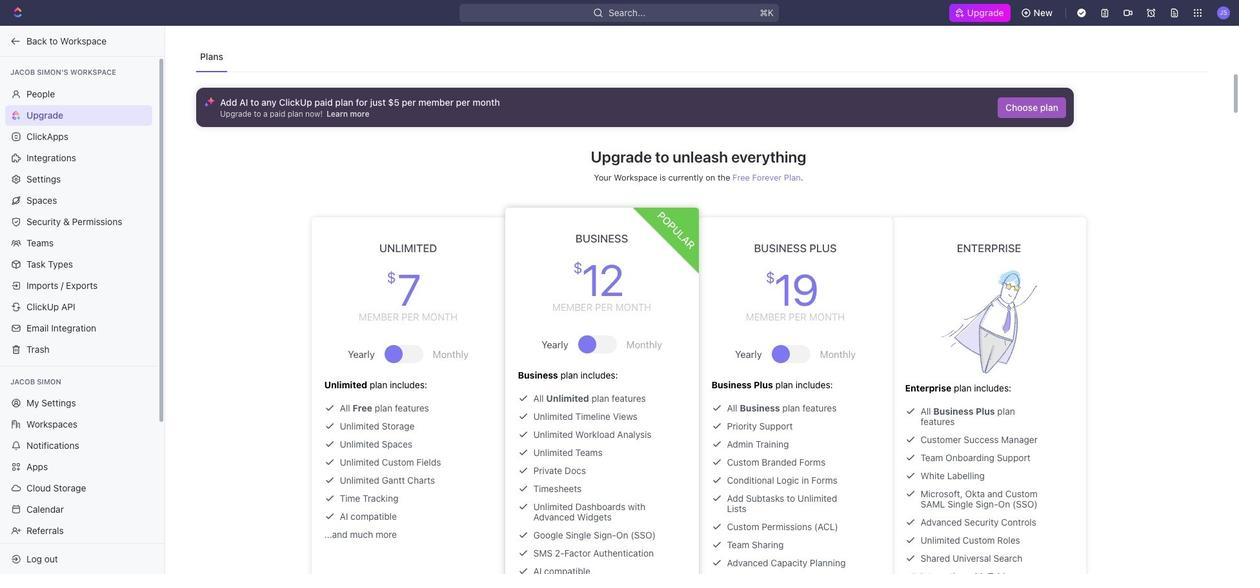 Task type: vqa. For each thing, say whether or not it's contained in the screenshot.
'Google' within the Google Sheets BUTTON
no



Task type: describe. For each thing, give the bounding box(es) containing it.
enterprise image
[[942, 271, 1038, 374]]



